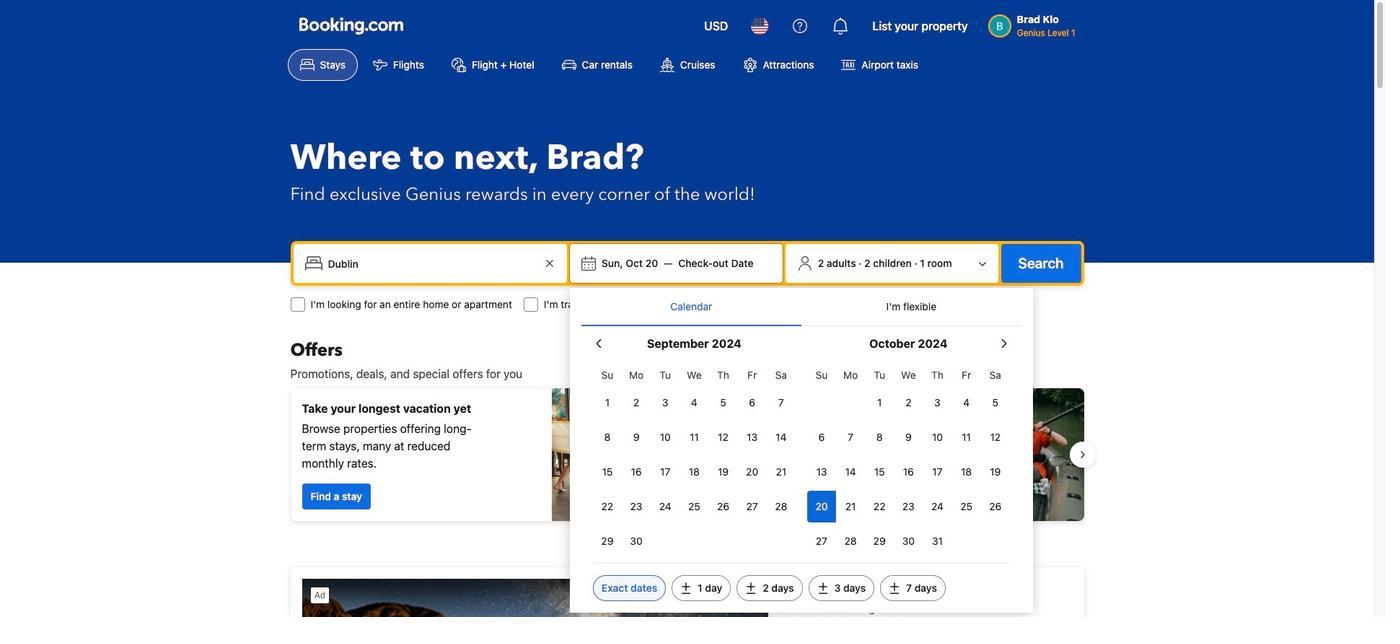 Task type: locate. For each thing, give the bounding box(es) containing it.
26 September 2024 checkbox
[[709, 491, 738, 523]]

9 September 2024 checkbox
[[622, 421, 651, 453]]

13 October 2024 checkbox
[[807, 456, 836, 488]]

booking.com image
[[299, 17, 403, 35]]

5 October 2024 checkbox
[[981, 387, 1010, 419]]

5 September 2024 checkbox
[[709, 387, 738, 419]]

grid
[[593, 361, 796, 557], [807, 361, 1010, 557]]

cell
[[807, 488, 836, 523]]

26 October 2024 checkbox
[[981, 491, 1010, 523]]

25 September 2024 checkbox
[[680, 491, 709, 523]]

21 September 2024 checkbox
[[767, 456, 796, 488]]

20 October 2024 checkbox
[[807, 491, 836, 523]]

1 horizontal spatial grid
[[807, 361, 1010, 557]]

2 grid from the left
[[807, 361, 1010, 557]]

29 October 2024 checkbox
[[865, 525, 894, 557]]

tab list
[[582, 288, 1022, 327]]

17 September 2024 checkbox
[[651, 456, 680, 488]]

1 October 2024 checkbox
[[865, 387, 894, 419]]

2 October 2024 checkbox
[[894, 387, 923, 419]]

11 October 2024 checkbox
[[952, 421, 981, 453]]

30 September 2024 checkbox
[[622, 525, 651, 557]]

8 October 2024 checkbox
[[865, 421, 894, 453]]

11 September 2024 checkbox
[[680, 421, 709, 453]]

14 October 2024 checkbox
[[836, 456, 865, 488]]

3 September 2024 checkbox
[[651, 387, 680, 419]]

24 October 2024 checkbox
[[923, 491, 952, 523]]

14 September 2024 checkbox
[[767, 421, 796, 453]]

0 horizontal spatial grid
[[593, 361, 796, 557]]

main content
[[279, 339, 1096, 617]]

2 September 2024 checkbox
[[622, 387, 651, 419]]

7 October 2024 checkbox
[[836, 421, 865, 453]]

10 September 2024 checkbox
[[651, 421, 680, 453]]

28 September 2024 checkbox
[[767, 491, 796, 523]]

6 September 2024 checkbox
[[738, 387, 767, 419]]

28 October 2024 checkbox
[[836, 525, 865, 557]]

your account menu brad klo genius level 1 element
[[989, 6, 1081, 40]]

9 October 2024 checkbox
[[894, 421, 923, 453]]

3 October 2024 checkbox
[[923, 387, 952, 419]]

6 October 2024 checkbox
[[807, 421, 836, 453]]

region
[[279, 383, 1096, 527]]

22 October 2024 checkbox
[[865, 491, 894, 523]]



Task type: describe. For each thing, give the bounding box(es) containing it.
a young girl and woman kayak on a river image
[[693, 388, 1084, 521]]

29 September 2024 checkbox
[[593, 525, 622, 557]]

24 September 2024 checkbox
[[651, 491, 680, 523]]

20 September 2024 checkbox
[[738, 456, 767, 488]]

15 September 2024 checkbox
[[593, 456, 622, 488]]

Where are you going? field
[[322, 250, 541, 276]]

13 September 2024 checkbox
[[738, 421, 767, 453]]

1 grid from the left
[[593, 361, 796, 557]]

25 October 2024 checkbox
[[952, 491, 981, 523]]

19 October 2024 checkbox
[[981, 456, 1010, 488]]

23 October 2024 checkbox
[[894, 491, 923, 523]]

21 October 2024 checkbox
[[836, 491, 865, 523]]

4 October 2024 checkbox
[[952, 387, 981, 419]]

30 October 2024 checkbox
[[894, 525, 923, 557]]

18 October 2024 checkbox
[[952, 456, 981, 488]]

12 October 2024 checkbox
[[981, 421, 1010, 453]]

12 September 2024 checkbox
[[709, 421, 738, 453]]

4 September 2024 checkbox
[[680, 387, 709, 419]]

22 September 2024 checkbox
[[593, 491, 622, 523]]

18 September 2024 checkbox
[[680, 456, 709, 488]]

19 September 2024 checkbox
[[709, 456, 738, 488]]

7 September 2024 checkbox
[[767, 387, 796, 419]]

8 September 2024 checkbox
[[593, 421, 622, 453]]

23 September 2024 checkbox
[[622, 491, 651, 523]]

27 September 2024 checkbox
[[738, 491, 767, 523]]

1 September 2024 checkbox
[[593, 387, 622, 419]]

17 October 2024 checkbox
[[923, 456, 952, 488]]

10 October 2024 checkbox
[[923, 421, 952, 453]]

31 October 2024 checkbox
[[923, 525, 952, 557]]

15 October 2024 checkbox
[[865, 456, 894, 488]]

27 October 2024 checkbox
[[807, 525, 836, 557]]

16 October 2024 checkbox
[[894, 456, 923, 488]]

16 September 2024 checkbox
[[622, 456, 651, 488]]

take your longest vacation yet image
[[552, 388, 682, 521]]



Task type: vqa. For each thing, say whether or not it's contained in the screenshot.
16 October 2024 checkbox
yes



